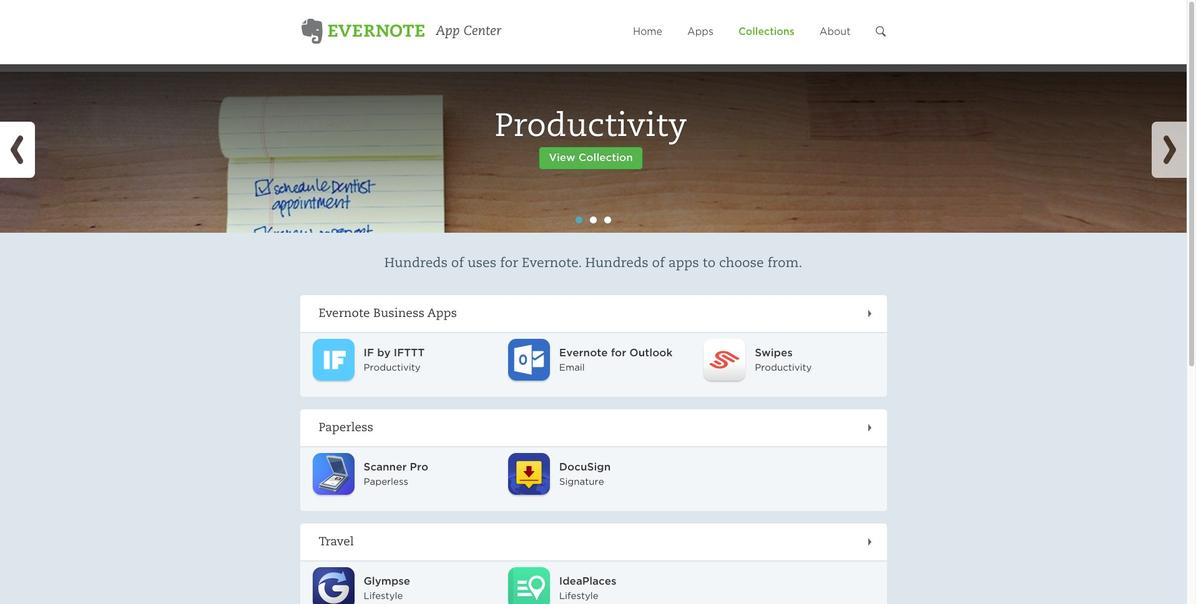 Task type: vqa. For each thing, say whether or not it's contained in the screenshot.
View
yes



Task type: describe. For each thing, give the bounding box(es) containing it.
evernote for evernote business apps
[[319, 308, 370, 320]]

lifestyle for ideaplaces
[[559, 593, 599, 601]]

about link
[[820, 27, 851, 42]]

outlook
[[630, 349, 673, 358]]

app
[[436, 25, 460, 38]]

ifttt
[[394, 349, 425, 358]]

business
[[373, 308, 425, 320]]

scanner
[[364, 463, 407, 473]]

0 vertical spatial for
[[500, 257, 518, 270]]

2 horizontal spatial productivity
[[755, 364, 812, 372]]

scanner pro paperless
[[364, 463, 428, 486]]

collection
[[579, 154, 633, 163]]

if
[[364, 349, 374, 358]]

1 vertical spatial apps
[[427, 308, 457, 320]]

pro
[[410, 463, 428, 473]]

evernote business apps link
[[300, 295, 887, 332]]

evernote for evernote for outlook email
[[559, 349, 608, 358]]

hundreds of uses for evernote. hundreds of apps to choose from.
[[385, 257, 803, 270]]

1 of from the left
[[451, 257, 464, 270]]

apps link
[[688, 27, 714, 42]]

app center
[[436, 25, 502, 38]]

glympse
[[364, 578, 410, 587]]

1 horizontal spatial productivity
[[495, 111, 687, 144]]

collections
[[739, 27, 795, 37]]

2 of from the left
[[652, 257, 665, 270]]

docusign
[[559, 463, 611, 473]]

home
[[633, 27, 663, 37]]

evernote for outlook email
[[559, 349, 673, 372]]

collections link
[[739, 27, 795, 42]]

travel link
[[300, 524, 887, 561]]

about
[[820, 27, 851, 37]]

choose
[[719, 257, 764, 270]]

swipes productivity
[[755, 349, 812, 372]]



Task type: locate. For each thing, give the bounding box(es) containing it.
if by ifttt productivity
[[364, 349, 425, 372]]

1 vertical spatial paperless
[[364, 478, 408, 486]]

0 vertical spatial evernote
[[319, 308, 370, 320]]

swipes
[[755, 349, 793, 358]]

1 vertical spatial for
[[611, 349, 627, 358]]

productivity inside if by ifttt productivity
[[364, 364, 421, 372]]

ideaplaces lifestyle
[[559, 578, 617, 601]]

1 hundreds from the left
[[385, 257, 448, 270]]

0 horizontal spatial hundreds
[[385, 257, 448, 270]]

1 vertical spatial evernote
[[559, 349, 608, 358]]

hundreds up the business
[[385, 257, 448, 270]]

0 vertical spatial apps
[[688, 27, 714, 37]]

for inside evernote for outlook email
[[611, 349, 627, 358]]

paperless
[[319, 422, 373, 434], [364, 478, 408, 486]]

apps
[[688, 27, 714, 37], [427, 308, 457, 320]]

from.
[[768, 257, 803, 270]]

signature
[[559, 478, 604, 486]]

glympse lifestyle
[[364, 578, 410, 601]]

0 horizontal spatial apps
[[427, 308, 457, 320]]

1 horizontal spatial for
[[611, 349, 627, 358]]

1 horizontal spatial of
[[652, 257, 665, 270]]

for right uses
[[500, 257, 518, 270]]

1 horizontal spatial lifestyle
[[559, 593, 599, 601]]

docusign signature
[[559, 463, 611, 486]]

productivity up view collection
[[495, 111, 687, 144]]

apps
[[669, 257, 699, 270]]

evernote up email
[[559, 349, 608, 358]]

email
[[559, 364, 585, 372]]

apps right the business
[[427, 308, 457, 320]]

lifestyle down glympse
[[364, 593, 403, 601]]

1 horizontal spatial hundreds
[[585, 257, 649, 270]]

of left the apps on the top right of the page
[[652, 257, 665, 270]]

hundreds up "evernote business apps" link
[[585, 257, 649, 270]]

lifestyle
[[364, 593, 403, 601], [559, 593, 599, 601]]

0 horizontal spatial of
[[451, 257, 464, 270]]

0 horizontal spatial evernote
[[319, 308, 370, 320]]

by
[[377, 349, 391, 358]]

evernote image
[[300, 17, 425, 45]]

1 horizontal spatial evernote
[[559, 349, 608, 358]]

lifestyle down ideaplaces
[[559, 593, 599, 601]]

view
[[549, 154, 576, 163]]

paperless down scanner
[[364, 478, 408, 486]]

center
[[464, 25, 502, 38]]

lifestyle inside glympse lifestyle
[[364, 593, 403, 601]]

home link
[[633, 27, 663, 42]]

evernote
[[319, 308, 370, 320], [559, 349, 608, 358]]

productivity down by
[[364, 364, 421, 372]]

hundreds
[[385, 257, 448, 270], [585, 257, 649, 270]]

of left uses
[[451, 257, 464, 270]]

0 horizontal spatial for
[[500, 257, 518, 270]]

of
[[451, 257, 464, 270], [652, 257, 665, 270]]

1 lifestyle from the left
[[364, 593, 403, 601]]

uses
[[468, 257, 497, 270]]

0 vertical spatial paperless
[[319, 422, 373, 434]]

productivity
[[495, 111, 687, 144], [364, 364, 421, 372], [755, 364, 812, 372]]

lifestyle for glympse
[[364, 593, 403, 601]]

for left outlook
[[611, 349, 627, 358]]

paperless up scanner
[[319, 422, 373, 434]]

lifestyle inside "ideaplaces lifestyle"
[[559, 593, 599, 601]]

travel
[[319, 536, 354, 548]]

paperless link
[[300, 410, 887, 447]]

1 horizontal spatial apps
[[688, 27, 714, 37]]

to
[[703, 257, 716, 270]]

for
[[500, 257, 518, 270], [611, 349, 627, 358]]

view collection link
[[539, 147, 643, 170]]

evernote up if
[[319, 308, 370, 320]]

2 hundreds from the left
[[585, 257, 649, 270]]

paperless inside scanner pro paperless
[[364, 478, 408, 486]]

2 lifestyle from the left
[[559, 593, 599, 601]]

0 horizontal spatial lifestyle
[[364, 593, 403, 601]]

0 horizontal spatial productivity
[[364, 364, 421, 372]]

view collection
[[549, 154, 633, 163]]

evernote.
[[522, 257, 582, 270]]

evernote inside evernote for outlook email
[[559, 349, 608, 358]]

ideaplaces
[[559, 578, 617, 587]]

productivity down the swipes
[[755, 364, 812, 372]]

apps right home
[[688, 27, 714, 37]]

evernote business apps
[[319, 308, 457, 320]]



